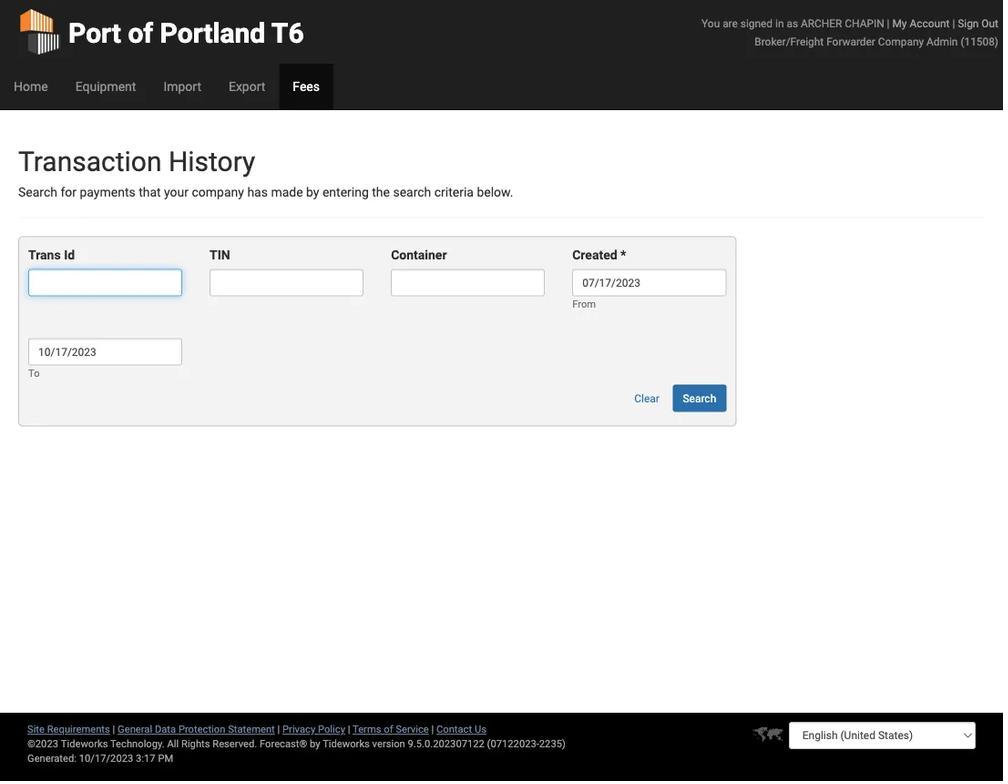 Task type: locate. For each thing, give the bounding box(es) containing it.
contact us link
[[436, 724, 487, 736]]

policy
[[318, 724, 345, 736]]

company
[[878, 35, 924, 48]]

made
[[271, 185, 303, 200]]

by right made
[[306, 185, 319, 200]]

(07122023-
[[487, 739, 539, 750]]

10/17/2023
[[79, 753, 133, 765]]

criteria
[[434, 185, 474, 200]]

0 vertical spatial search
[[18, 185, 57, 200]]

0 horizontal spatial search
[[18, 185, 57, 200]]

3:17
[[136, 753, 155, 765]]

portland
[[160, 17, 265, 49]]

port of portland t6
[[68, 17, 304, 49]]

site
[[27, 724, 45, 736]]

equipment button
[[62, 64, 150, 109]]

out
[[982, 17, 999, 30]]

1 vertical spatial by
[[310, 739, 320, 750]]

your
[[164, 185, 189, 200]]

as
[[787, 17, 798, 30]]

technology.
[[110, 739, 165, 750]]

MM/dd/yyyy text field
[[28, 338, 182, 366]]

sign out link
[[958, 17, 999, 30]]

from
[[572, 298, 596, 310]]

clear button
[[624, 385, 670, 412]]

archer
[[801, 17, 842, 30]]

fees button
[[279, 64, 334, 109]]

1 vertical spatial search
[[683, 392, 716, 405]]

are
[[723, 17, 738, 30]]

of inside site requirements | general data protection statement | privacy policy | terms of service | contact us ©2023 tideworks technology. all rights reserved. forecast® by tideworks version 9.5.0.202307122 (07122023-2235) generated: 10/17/2023 3:17 pm
[[384, 724, 393, 736]]

export button
[[215, 64, 279, 109]]

privacy policy link
[[283, 724, 345, 736]]

search right the clear
[[683, 392, 716, 405]]

forwarder
[[827, 35, 876, 48]]

by
[[306, 185, 319, 200], [310, 739, 320, 750]]

0 vertical spatial by
[[306, 185, 319, 200]]

0 vertical spatial of
[[128, 17, 153, 49]]

transaction
[[18, 145, 162, 178]]

of up version
[[384, 724, 393, 736]]

port of portland t6 link
[[18, 0, 304, 64]]

service
[[396, 724, 429, 736]]

signed
[[741, 17, 773, 30]]

by down privacy policy link
[[310, 739, 320, 750]]

my account link
[[893, 17, 950, 30]]

home
[[14, 79, 48, 94]]

1 horizontal spatial search
[[683, 392, 716, 405]]

search left for
[[18, 185, 57, 200]]

0 horizontal spatial of
[[128, 17, 153, 49]]

forecast®
[[260, 739, 307, 750]]

port
[[68, 17, 121, 49]]

Container text field
[[391, 269, 545, 297]]

terms
[[353, 724, 381, 736]]

history
[[168, 145, 255, 178]]

9.5.0.202307122
[[408, 739, 485, 750]]

1 vertical spatial of
[[384, 724, 393, 736]]

privacy
[[283, 724, 315, 736]]

of right port
[[128, 17, 153, 49]]

version
[[372, 739, 405, 750]]

statement
[[228, 724, 275, 736]]

created *
[[572, 248, 626, 263]]

©2023 tideworks
[[27, 739, 108, 750]]

you are signed in as archer chapin | my account | sign out broker/freight forwarder company admin (11508)
[[702, 17, 999, 48]]

search
[[18, 185, 57, 200], [683, 392, 716, 405]]

|
[[887, 17, 890, 30], [953, 17, 955, 30], [113, 724, 115, 736], [277, 724, 280, 736], [348, 724, 350, 736], [431, 724, 434, 736]]

contact
[[436, 724, 472, 736]]

equipment
[[75, 79, 136, 94]]

pm
[[158, 753, 173, 765]]

the
[[372, 185, 390, 200]]

tideworks
[[323, 739, 370, 750]]

search inside button
[[683, 392, 716, 405]]

| left 'my'
[[887, 17, 890, 30]]

below.
[[477, 185, 513, 200]]

of
[[128, 17, 153, 49], [384, 724, 393, 736]]

generated:
[[27, 753, 77, 765]]

by inside site requirements | general data protection statement | privacy policy | terms of service | contact us ©2023 tideworks technology. all rights reserved. forecast® by tideworks version 9.5.0.202307122 (07122023-2235) generated: 10/17/2023 3:17 pm
[[310, 739, 320, 750]]

1 horizontal spatial of
[[384, 724, 393, 736]]



Task type: describe. For each thing, give the bounding box(es) containing it.
home button
[[0, 64, 62, 109]]

import button
[[150, 64, 215, 109]]

has
[[247, 185, 268, 200]]

search
[[393, 185, 431, 200]]

| up tideworks
[[348, 724, 350, 736]]

payments
[[80, 185, 135, 200]]

account
[[910, 17, 950, 30]]

t6
[[271, 17, 304, 49]]

rights
[[181, 739, 210, 750]]

fees
[[293, 79, 320, 94]]

in
[[775, 17, 784, 30]]

to
[[28, 367, 40, 379]]

Trans Id text field
[[28, 269, 182, 297]]

*
[[621, 248, 626, 263]]

(11508)
[[961, 35, 999, 48]]

| up 9.5.0.202307122
[[431, 724, 434, 736]]

you
[[702, 17, 720, 30]]

terms of service link
[[353, 724, 429, 736]]

site requirements link
[[27, 724, 110, 736]]

| left sign at the right of the page
[[953, 17, 955, 30]]

tin
[[210, 248, 230, 263]]

import
[[163, 79, 201, 94]]

search inside transaction history search for payments that your company has made by entering the search criteria below.
[[18, 185, 57, 200]]

| left general
[[113, 724, 115, 736]]

trans id
[[28, 248, 75, 263]]

2235)
[[539, 739, 566, 750]]

container
[[391, 248, 447, 263]]

protection
[[178, 724, 225, 736]]

search button
[[673, 385, 726, 412]]

that
[[139, 185, 161, 200]]

general
[[118, 724, 152, 736]]

export
[[229, 79, 266, 94]]

data
[[155, 724, 176, 736]]

Created * text field
[[572, 269, 726, 297]]

| up the forecast®
[[277, 724, 280, 736]]

entering
[[323, 185, 369, 200]]

site requirements | general data protection statement | privacy policy | terms of service | contact us ©2023 tideworks technology. all rights reserved. forecast® by tideworks version 9.5.0.202307122 (07122023-2235) generated: 10/17/2023 3:17 pm
[[27, 724, 566, 765]]

requirements
[[47, 724, 110, 736]]

general data protection statement link
[[118, 724, 275, 736]]

all
[[167, 739, 179, 750]]

id
[[64, 248, 75, 263]]

us
[[475, 724, 487, 736]]

transaction history search for payments that your company has made by entering the search criteria below.
[[18, 145, 513, 200]]

sign
[[958, 17, 979, 30]]

clear
[[634, 392, 660, 405]]

trans
[[28, 248, 61, 263]]

for
[[61, 185, 77, 200]]

my
[[893, 17, 907, 30]]

created
[[572, 248, 617, 263]]

company
[[192, 185, 244, 200]]

reserved.
[[213, 739, 257, 750]]

by inside transaction history search for payments that your company has made by entering the search criteria below.
[[306, 185, 319, 200]]

TIN text field
[[210, 269, 364, 297]]

broker/freight
[[755, 35, 824, 48]]

admin
[[927, 35, 958, 48]]

chapin
[[845, 17, 885, 30]]



Task type: vqa. For each thing, say whether or not it's contained in the screenshot.
Transaction
yes



